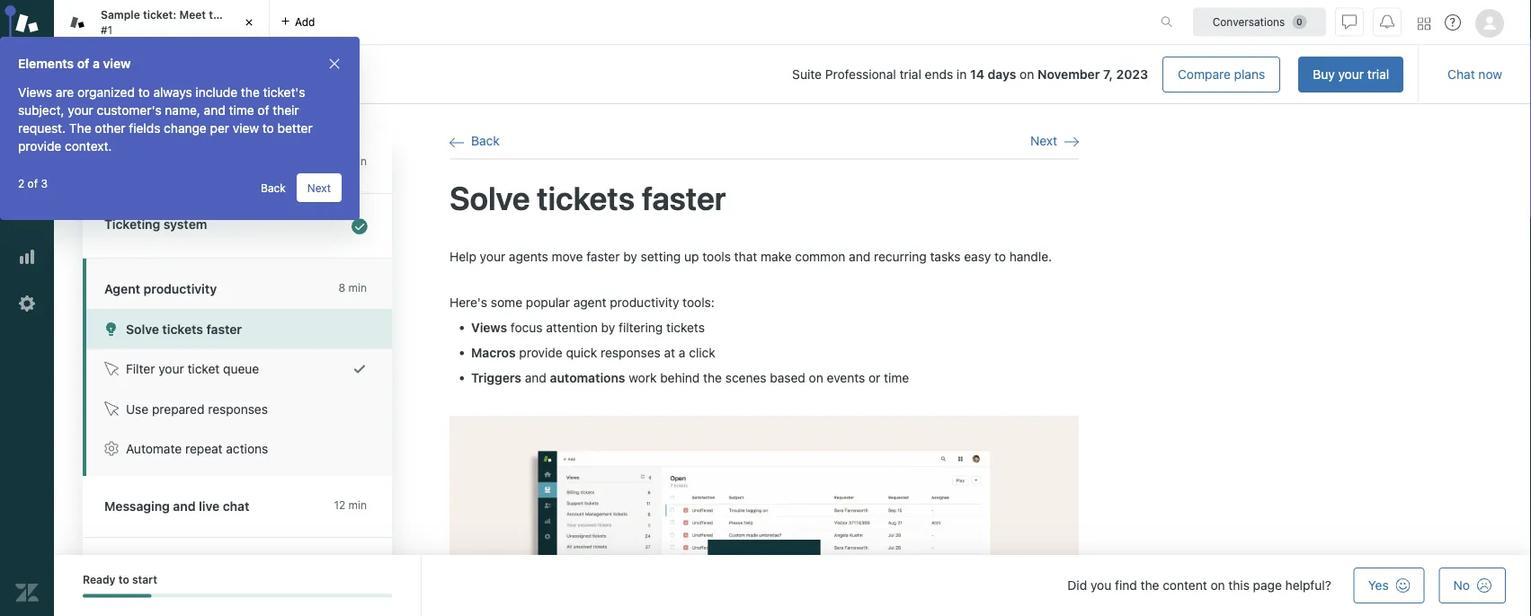 Task type: vqa. For each thing, say whether or not it's contained in the screenshot.
Help Center
no



Task type: describe. For each thing, give the bounding box(es) containing it.
ticket:
[[143, 9, 176, 21]]

your for help your agents move faster by setting up tools that make common and recurring tasks easy to handle.
[[480, 249, 505, 264]]

now
[[1479, 67, 1502, 82]]

chat
[[1448, 67, 1475, 82]]

and for name,
[[204, 103, 225, 118]]

based
[[770, 371, 805, 385]]

solve inside content-title 'region'
[[450, 179, 530, 217]]

zendesk image
[[15, 582, 39, 605]]

triggers and automations work behind the scenes based on events or time
[[471, 371, 909, 385]]

repeat
[[185, 442, 223, 457]]

solve inside button
[[126, 322, 159, 337]]

and for common
[[849, 249, 871, 264]]

in
[[957, 67, 967, 82]]

tab list containing get started
[[83, 70, 315, 103]]

tickets inside button
[[162, 322, 203, 337]]

filter your ticket queue button
[[86, 349, 392, 389]]

meet
[[179, 9, 206, 21]]

the inside sample ticket: meet the ticket #1
[[209, 9, 226, 21]]

region containing help your agents move faster by setting up tools that make common and recurring tasks easy to handle.
[[450, 248, 1079, 617]]

handle.
[[1009, 249, 1052, 264]]

include
[[195, 85, 238, 100]]

quick
[[566, 345, 597, 360]]

the
[[69, 121, 91, 136]]

3 heading from the top
[[83, 477, 392, 539]]

tab containing sample ticket: meet the ticket
[[54, 0, 270, 45]]

on inside section
[[1020, 67, 1034, 82]]

or
[[869, 371, 881, 385]]

the inside views are organized to always include the ticket's subject, your customer's name, and time of their request. the other fields change per view to better provide context.
[[241, 85, 260, 100]]

you
[[1091, 579, 1112, 593]]

2 heading from the top
[[83, 194, 392, 259]]

dashboard
[[227, 80, 290, 94]]

4 heading from the top
[[83, 539, 392, 601]]

your for filter your ticket queue
[[158, 362, 184, 377]]

your for buy your trial
[[1338, 67, 1364, 82]]

to down their at top
[[262, 121, 274, 136]]

zendesk products image
[[1418, 18, 1430, 30]]

solve tickets faster button
[[86, 309, 392, 349]]

min
[[348, 282, 367, 294]]

section containing compare plans
[[330, 57, 1404, 93]]

organizations image
[[15, 199, 39, 222]]

2 of 3 back
[[18, 177, 286, 194]]

organized
[[77, 85, 135, 100]]

ticket's
[[263, 85, 305, 100]]

triggers
[[471, 371, 521, 385]]

no
[[1454, 579, 1470, 593]]

recurring
[[874, 249, 927, 264]]

14
[[970, 67, 985, 82]]

tickets inside content-title 'region'
[[537, 179, 635, 217]]

back button inside elements of a view 'dialog'
[[250, 174, 297, 202]]

professional
[[825, 67, 896, 82]]

sample
[[101, 9, 140, 21]]

click
[[689, 345, 716, 360]]

this
[[1229, 579, 1250, 593]]

responses inside button
[[208, 402, 268, 417]]

november
[[1038, 67, 1100, 82]]

a inside region
[[679, 345, 686, 360]]

setting
[[641, 249, 681, 264]]

view inside views are organized to always include the ticket's subject, your customer's name, and time of their request. the other fields change per view to better provide context.
[[233, 121, 259, 136]]

macros
[[471, 345, 516, 360]]

request.
[[18, 121, 66, 136]]

2 horizontal spatial on
[[1211, 579, 1225, 593]]

yes
[[1368, 579, 1389, 593]]

close image
[[327, 57, 342, 71]]

trial for professional
[[900, 67, 921, 82]]

7,
[[1103, 67, 1113, 82]]

here's
[[450, 296, 487, 310]]

get started
[[108, 80, 176, 94]]

ready to start
[[83, 574, 157, 587]]

tasks
[[930, 249, 961, 264]]

buy your trial
[[1313, 67, 1389, 82]]

work
[[629, 371, 657, 385]]

common
[[795, 249, 845, 264]]

filter your ticket queue
[[126, 362, 259, 377]]

automate repeat actions
[[126, 442, 268, 457]]

tools
[[702, 249, 731, 264]]

2
[[18, 177, 24, 190]]

per
[[210, 121, 229, 136]]

reporting image
[[15, 245, 39, 269]]

provide inside region
[[519, 345, 563, 360]]

of for view
[[77, 56, 89, 71]]

filter
[[126, 362, 155, 377]]

8
[[339, 282, 345, 294]]

#1
[[101, 23, 112, 36]]

behind
[[660, 371, 700, 385]]

events
[[827, 371, 865, 385]]

agents
[[509, 249, 548, 264]]

other
[[95, 121, 125, 136]]

trial for your
[[1367, 67, 1389, 82]]

chat now
[[1448, 67, 1502, 82]]

at
[[664, 345, 675, 360]]

time inside views are organized to always include the ticket's subject, your customer's name, and time of their request. the other fields change per view to better provide context.
[[229, 103, 254, 118]]

automations
[[550, 371, 625, 385]]

no button
[[1439, 568, 1506, 604]]

back inside 2 of 3 back
[[261, 182, 286, 194]]

2023
[[1116, 67, 1148, 82]]

suite professional trial ends in 14 days on november 7, 2023
[[792, 67, 1148, 82]]

elements of a view
[[18, 56, 131, 71]]

faster inside region
[[586, 249, 620, 264]]

0 vertical spatial by
[[623, 249, 637, 264]]

faster inside content-title 'region'
[[642, 179, 726, 217]]

3
[[41, 177, 48, 190]]

agent
[[573, 296, 606, 310]]

of for back
[[28, 177, 38, 190]]

automate repeat actions button
[[86, 429, 392, 469]]

8 min
[[339, 282, 367, 294]]

some
[[491, 296, 522, 310]]

ticket inside sample ticket: meet the ticket #1
[[229, 9, 259, 21]]

1 heading from the top
[[83, 132, 392, 194]]

the inside region
[[703, 371, 722, 385]]

up
[[684, 249, 699, 264]]

agent productivity
[[104, 282, 217, 297]]



Task type: locate. For each thing, give the bounding box(es) containing it.
section
[[330, 57, 1404, 93]]

provide down request.
[[18, 139, 61, 154]]

faster up up on the left top of the page
[[642, 179, 726, 217]]

your up the
[[68, 103, 93, 118]]

to
[[138, 85, 150, 100], [262, 121, 274, 136], [994, 249, 1006, 264], [118, 574, 129, 587]]

next button down november
[[1030, 133, 1079, 150]]

1 horizontal spatial views
[[471, 320, 507, 335]]

responses down filtering on the bottom left of page
[[601, 345, 661, 360]]

1 vertical spatial of
[[258, 103, 269, 118]]

1 horizontal spatial back button
[[450, 133, 500, 150]]

1 vertical spatial provide
[[519, 345, 563, 360]]

0 horizontal spatial productivity
[[143, 282, 217, 297]]

views focus attention by filtering tickets
[[471, 320, 705, 335]]

0 horizontal spatial trial
[[900, 67, 921, 82]]

elements of a view dialog
[[0, 37, 360, 220]]

views
[[18, 85, 52, 100], [471, 320, 507, 335]]

1 vertical spatial next button
[[297, 174, 342, 202]]

1 horizontal spatial of
[[77, 56, 89, 71]]

suite
[[792, 67, 822, 82]]

zendesk support image
[[15, 12, 39, 35]]

1 horizontal spatial trial
[[1367, 67, 1389, 82]]

yes button
[[1354, 568, 1425, 604]]

0 vertical spatial on
[[1020, 67, 1034, 82]]

time right or
[[884, 371, 909, 385]]

your right help
[[480, 249, 505, 264]]

ready
[[83, 574, 116, 587]]

main element
[[0, 0, 54, 617]]

by up macros provide quick responses at a click
[[601, 320, 615, 335]]

1 vertical spatial by
[[601, 320, 615, 335]]

1 horizontal spatial view
[[233, 121, 259, 136]]

1 vertical spatial view
[[233, 121, 259, 136]]

popular
[[526, 296, 570, 310]]

faster inside button
[[206, 322, 242, 337]]

0 horizontal spatial tickets
[[162, 322, 203, 337]]

ticket right meet
[[229, 9, 259, 21]]

plans
[[1234, 67, 1265, 82]]

0 horizontal spatial provide
[[18, 139, 61, 154]]

and down include
[[204, 103, 225, 118]]

0 horizontal spatial ticket
[[187, 362, 220, 377]]

provide
[[18, 139, 61, 154], [519, 345, 563, 360]]

2 horizontal spatial and
[[849, 249, 871, 264]]

solve tickets faster inside button
[[126, 322, 242, 337]]

tickets up filter your ticket queue
[[162, 322, 203, 337]]

ticket
[[229, 9, 259, 21], [187, 362, 220, 377]]

the right meet
[[209, 9, 226, 21]]

did
[[1068, 579, 1087, 593]]

progress bar image
[[83, 595, 151, 598]]

region
[[450, 248, 1079, 617]]

tickets inside region
[[666, 320, 705, 335]]

on left this
[[1211, 579, 1225, 593]]

0 horizontal spatial of
[[28, 177, 38, 190]]

1 vertical spatial responses
[[208, 402, 268, 417]]

2 vertical spatial faster
[[206, 322, 242, 337]]

here's some popular agent productivity tools:
[[450, 296, 715, 310]]

2 horizontal spatial tickets
[[666, 320, 705, 335]]

productivity inside region
[[610, 296, 679, 310]]

on inside region
[[809, 371, 823, 385]]

0 horizontal spatial back button
[[250, 174, 297, 202]]

and right triggers
[[525, 371, 546, 385]]

responses inside region
[[601, 345, 661, 360]]

of left their at top
[[258, 103, 269, 118]]

by
[[623, 249, 637, 264], [601, 320, 615, 335]]

0 vertical spatial back button
[[450, 133, 500, 150]]

0 vertical spatial and
[[204, 103, 225, 118]]

close image
[[240, 13, 258, 31]]

1 vertical spatial and
[[849, 249, 871, 264]]

help your agents move faster by setting up tools that make common and recurring tasks easy to handle.
[[450, 249, 1052, 264]]

tickets
[[537, 179, 635, 217], [666, 320, 705, 335], [162, 322, 203, 337]]

1 vertical spatial back
[[261, 182, 286, 194]]

1 horizontal spatial and
[[525, 371, 546, 385]]

2 vertical spatial and
[[525, 371, 546, 385]]

0 horizontal spatial and
[[204, 103, 225, 118]]

1 vertical spatial solve tickets faster
[[126, 322, 242, 337]]

provide down "focus"
[[519, 345, 563, 360]]

1 vertical spatial ticket
[[187, 362, 220, 377]]

to up customer's
[[138, 85, 150, 100]]

a right the at
[[679, 345, 686, 360]]

1 vertical spatial solve
[[126, 322, 159, 337]]

1 vertical spatial on
[[809, 371, 823, 385]]

buy
[[1313, 67, 1335, 82]]

1 horizontal spatial on
[[1020, 67, 1034, 82]]

productivity up filtering on the bottom left of page
[[610, 296, 679, 310]]

faster right move
[[586, 249, 620, 264]]

1 horizontal spatial responses
[[601, 345, 661, 360]]

0 horizontal spatial faster
[[206, 322, 242, 337]]

the right find
[[1141, 579, 1159, 593]]

0 horizontal spatial on
[[809, 371, 823, 385]]

days
[[988, 67, 1016, 82]]

your
[[1338, 67, 1364, 82], [68, 103, 93, 118], [480, 249, 505, 264], [158, 362, 184, 377]]

ends
[[925, 67, 953, 82]]

prepared
[[152, 402, 204, 417]]

use prepared responses button
[[86, 389, 392, 429]]

view
[[103, 56, 131, 71], [233, 121, 259, 136]]

queue
[[223, 362, 259, 377]]

of inside views are organized to always include the ticket's subject, your customer's name, and time of their request. the other fields change per view to better provide context.
[[258, 103, 269, 118]]

solve tickets faster
[[450, 179, 726, 217], [126, 322, 242, 337]]

1 horizontal spatial next
[[1030, 134, 1057, 148]]

and inside views are organized to always include the ticket's subject, your customer's name, and time of their request. the other fields change per view to better provide context.
[[204, 103, 225, 118]]

back inside button
[[471, 134, 500, 148]]

your right "buy"
[[1338, 67, 1364, 82]]

customers image
[[15, 152, 39, 175]]

0 horizontal spatial view
[[103, 56, 131, 71]]

footer
[[54, 556, 1531, 617]]

0 horizontal spatial solve tickets faster
[[126, 322, 242, 337]]

by left setting
[[623, 249, 637, 264]]

started
[[133, 80, 176, 94]]

chat now button
[[1433, 57, 1517, 93]]

their
[[273, 103, 299, 118]]

next down november
[[1030, 134, 1057, 148]]

time inside region
[[884, 371, 909, 385]]

trial right "buy"
[[1367, 67, 1389, 82]]

1 horizontal spatial time
[[884, 371, 909, 385]]

0 horizontal spatial views
[[18, 85, 52, 100]]

0 vertical spatial faster
[[642, 179, 726, 217]]

compare plans button
[[1163, 57, 1281, 93]]

0 vertical spatial responses
[[601, 345, 661, 360]]

of up organized
[[77, 56, 89, 71]]

ticket left queue
[[187, 362, 220, 377]]

of right 2
[[28, 177, 38, 190]]

0 vertical spatial ticket
[[229, 9, 259, 21]]

0 vertical spatial provide
[[18, 139, 61, 154]]

responses down the filter your ticket queue button at the left bottom of the page
[[208, 402, 268, 417]]

0 vertical spatial views
[[18, 85, 52, 100]]

views up subject,
[[18, 85, 52, 100]]

the down click
[[703, 371, 722, 385]]

page
[[1253, 579, 1282, 593]]

1 vertical spatial next
[[307, 182, 331, 194]]

0 vertical spatial of
[[77, 56, 89, 71]]

solve up filter
[[126, 322, 159, 337]]

get help image
[[1445, 14, 1461, 31]]

subject,
[[18, 103, 64, 118]]

conversations button
[[1193, 8, 1326, 36]]

views image
[[15, 105, 39, 129]]

progress-bar progress bar
[[83, 595, 392, 598]]

use
[[126, 402, 149, 417]]

0 horizontal spatial a
[[93, 56, 100, 71]]

views inside views are organized to always include the ticket's subject, your customer's name, and time of their request. the other fields change per view to better provide context.
[[18, 85, 52, 100]]

your inside region
[[480, 249, 505, 264]]

productivity right the agent
[[143, 282, 217, 297]]

to right easy
[[994, 249, 1006, 264]]

content-title region
[[450, 177, 1079, 219]]

trial left ends
[[900, 67, 921, 82]]

2 trial from the left
[[900, 67, 921, 82]]

a up organized
[[93, 56, 100, 71]]

easy
[[964, 249, 991, 264]]

and
[[204, 103, 225, 118], [849, 249, 871, 264], [525, 371, 546, 385]]

trial inside button
[[1367, 67, 1389, 82]]

1 horizontal spatial solve tickets faster
[[450, 179, 726, 217]]

solve up help
[[450, 179, 530, 217]]

agent
[[104, 282, 140, 297]]

your inside section
[[1338, 67, 1364, 82]]

0 horizontal spatial time
[[229, 103, 254, 118]]

1 vertical spatial a
[[679, 345, 686, 360]]

did you find the content on this page helpful?
[[1068, 579, 1331, 593]]

time
[[229, 103, 254, 118], [884, 371, 909, 385]]

on right days
[[1020, 67, 1034, 82]]

admin image
[[15, 292, 39, 316]]

0 horizontal spatial next
[[307, 182, 331, 194]]

tools:
[[683, 296, 715, 310]]

provide inside views are organized to always include the ticket's subject, your customer's name, and time of their request. the other fields change per view to better provide context.
[[18, 139, 61, 154]]

view right per
[[233, 121, 259, 136]]

tab
[[54, 0, 270, 45]]

2 vertical spatial of
[[28, 177, 38, 190]]

trial
[[1367, 67, 1389, 82], [900, 67, 921, 82]]

compare plans
[[1178, 67, 1265, 82]]

buy your trial button
[[1298, 57, 1404, 93]]

video element
[[450, 416, 1079, 617]]

2 horizontal spatial faster
[[642, 179, 726, 217]]

1 horizontal spatial tickets
[[537, 179, 635, 217]]

1 horizontal spatial solve
[[450, 179, 530, 217]]

back button
[[450, 133, 500, 150], [250, 174, 297, 202]]

1 vertical spatial back button
[[250, 174, 297, 202]]

1 horizontal spatial ticket
[[229, 9, 259, 21]]

views are organized to always include the ticket's subject, your customer's name, and time of their request. the other fields change per view to better provide context.
[[18, 85, 313, 154]]

always
[[153, 85, 192, 100]]

filtering
[[619, 320, 663, 335]]

1 horizontal spatial by
[[623, 249, 637, 264]]

productivity
[[143, 282, 217, 297], [610, 296, 679, 310]]

view up get
[[103, 56, 131, 71]]

1 vertical spatial faster
[[586, 249, 620, 264]]

helpful?
[[1285, 579, 1331, 593]]

make
[[761, 249, 792, 264]]

your inside views are organized to always include the ticket's subject, your customer's name, and time of their request. the other fields change per view to better provide context.
[[68, 103, 93, 118]]

0 vertical spatial next button
[[1030, 133, 1079, 150]]

macros provide quick responses at a click
[[471, 345, 716, 360]]

next button down the better
[[297, 174, 342, 202]]

time up per
[[229, 103, 254, 118]]

of inside 2 of 3 back
[[28, 177, 38, 190]]

footer containing did you find the content on this page helpful?
[[54, 556, 1531, 617]]

get started image
[[15, 58, 39, 82]]

1 horizontal spatial provide
[[519, 345, 563, 360]]

1 horizontal spatial faster
[[586, 249, 620, 264]]

1 horizontal spatial a
[[679, 345, 686, 360]]

0 horizontal spatial responses
[[208, 402, 268, 417]]

on right based
[[809, 371, 823, 385]]

heading
[[83, 132, 392, 194], [83, 194, 392, 259], [83, 477, 392, 539], [83, 539, 392, 601]]

views up macros
[[471, 320, 507, 335]]

solve
[[450, 179, 530, 217], [126, 322, 159, 337]]

and right common
[[849, 249, 871, 264]]

next down the better
[[307, 182, 331, 194]]

solve tickets faster up filter your ticket queue
[[126, 322, 242, 337]]

0 vertical spatial back
[[471, 134, 500, 148]]

1 horizontal spatial next button
[[1030, 133, 1079, 150]]

tickets down tools: on the left of page
[[666, 320, 705, 335]]

the right include
[[241, 85, 260, 100]]

fields
[[129, 121, 160, 136]]

November 7, 2023 text field
[[1038, 67, 1148, 82]]

2 horizontal spatial of
[[258, 103, 269, 118]]

actions
[[226, 442, 268, 457]]

attention
[[546, 320, 598, 335]]

sample ticket: meet the ticket #1
[[101, 9, 259, 36]]

2 vertical spatial on
[[1211, 579, 1225, 593]]

solve tickets faster inside content-title 'region'
[[450, 179, 726, 217]]

to inside region
[[994, 249, 1006, 264]]

0 horizontal spatial next button
[[297, 174, 342, 202]]

automate
[[126, 442, 182, 457]]

0 vertical spatial a
[[93, 56, 100, 71]]

get
[[108, 80, 129, 94]]

dashboard tab
[[202, 70, 315, 103]]

to up progress bar image
[[118, 574, 129, 587]]

0 vertical spatial next
[[1030, 134, 1057, 148]]

solve tickets faster up move
[[450, 179, 726, 217]]

better
[[277, 121, 313, 136]]

0 horizontal spatial back
[[261, 182, 286, 194]]

1 trial from the left
[[1367, 67, 1389, 82]]

views for views focus attention by filtering tickets
[[471, 320, 507, 335]]

0 vertical spatial solve tickets faster
[[450, 179, 726, 217]]

0 horizontal spatial solve
[[126, 322, 159, 337]]

views for views are organized to always include the ticket's subject, your customer's name, and time of their request. the other fields change per view to better provide context.
[[18, 85, 52, 100]]

0 vertical spatial view
[[103, 56, 131, 71]]

0 vertical spatial solve
[[450, 179, 530, 217]]

video thumbnail image
[[450, 416, 1079, 617], [450, 416, 1079, 617]]

elements
[[18, 56, 74, 71]]

faster up the filter your ticket queue button at the left bottom of the page
[[206, 322, 242, 337]]

move
[[552, 249, 583, 264]]

next inside elements of a view 'dialog'
[[307, 182, 331, 194]]

tickets up move
[[537, 179, 635, 217]]

next for right next button
[[1030, 134, 1057, 148]]

0 horizontal spatial by
[[601, 320, 615, 335]]

a inside elements of a view 'dialog'
[[93, 56, 100, 71]]

conversations
[[1213, 16, 1285, 28]]

0 vertical spatial time
[[229, 103, 254, 118]]

are
[[56, 85, 74, 100]]

next for bottommost next button
[[307, 182, 331, 194]]

next
[[1030, 134, 1057, 148], [307, 182, 331, 194]]

ticket inside button
[[187, 362, 220, 377]]

context.
[[65, 139, 112, 154]]

1 horizontal spatial back
[[471, 134, 500, 148]]

your right filter
[[158, 362, 184, 377]]

compare
[[1178, 67, 1231, 82]]

tabs tab list
[[54, 0, 1142, 45]]

1 horizontal spatial productivity
[[610, 296, 679, 310]]

1 vertical spatial time
[[884, 371, 909, 385]]

focus
[[511, 320, 543, 335]]

that
[[734, 249, 757, 264]]

1 vertical spatial views
[[471, 320, 507, 335]]

tab list
[[83, 70, 315, 103]]



